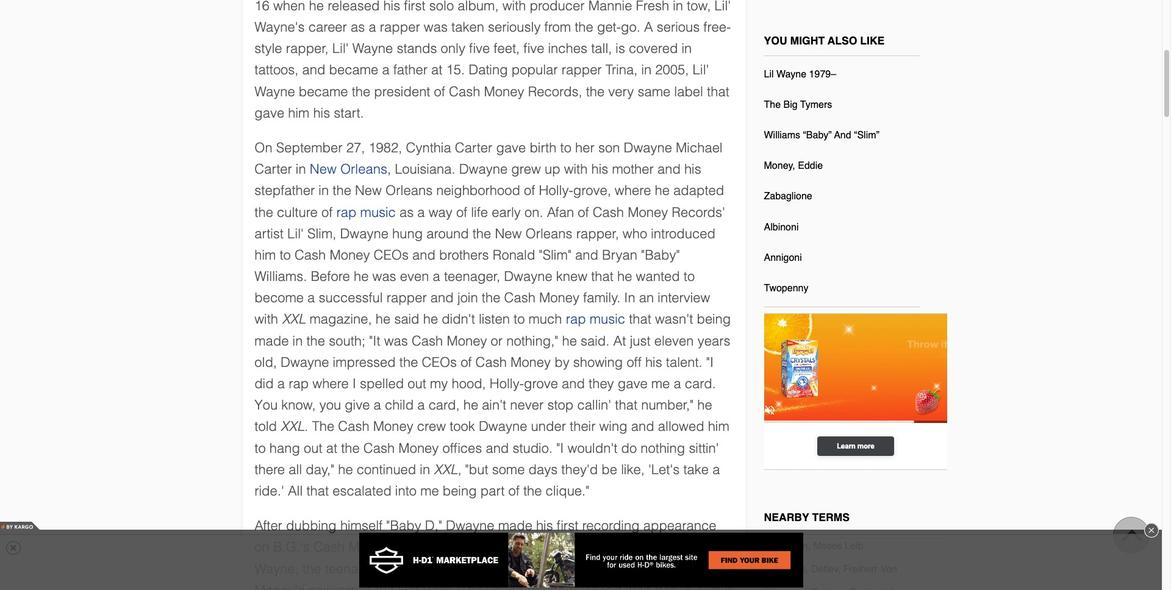 Task type: vqa. For each thing, say whether or not it's contained in the screenshot.
, "but some days they'd be like, 'Let's take a ride.' All that escalated into me being part of the clique."
yes



Task type: locate. For each thing, give the bounding box(es) containing it.
1 vertical spatial out
[[304, 441, 322, 456]]

you up 'told'
[[255, 398, 278, 413]]

1 horizontal spatial lil'
[[671, 540, 687, 555]]

1 vertical spatial .
[[494, 540, 497, 555]]

1 vertical spatial orleans
[[386, 183, 433, 198]]

of
[[524, 183, 535, 198], [321, 205, 333, 220], [456, 205, 467, 220], [578, 205, 589, 220], [461, 355, 472, 370], [508, 484, 520, 499]]

dwayne inside on september 27, 1982, cynthia carter gave birth to her son dwayne michael carter in
[[624, 140, 672, 155]]

1 horizontal spatial being
[[697, 312, 731, 327]]

on.
[[525, 205, 543, 220]]

out
[[408, 376, 426, 392], [304, 441, 322, 456]]

eleven
[[654, 333, 694, 349]]

lil' down the culture
[[287, 226, 304, 241]]

orleans down 27,
[[340, 162, 387, 177]]

1 vertical spatial in
[[501, 540, 512, 555]]

rap
[[336, 205, 356, 220], [566, 312, 586, 327], [289, 376, 309, 392]]

1979–
[[809, 69, 836, 80]]

in down september
[[296, 162, 306, 177]]

grove
[[524, 376, 558, 392]]

me up number,"
[[651, 376, 670, 392]]

tymers
[[800, 99, 832, 110]]

turk,
[[567, 561, 596, 577]]

music down the family.
[[590, 312, 625, 327]]

1 horizontal spatial .
[[494, 540, 497, 555]]

annigoni
[[764, 252, 802, 263]]

with down her
[[564, 162, 588, 177]]

that up the family.
[[591, 269, 614, 284]]

and down rapper,
[[575, 248, 598, 263]]

. inside . the cash money crew took dwayne under their wing and allowed him to hang out at the cash money offices and studio. "i wouldn't do nothing sittin' there all day," he continued in
[[304, 419, 308, 434]]

in down 'become'
[[292, 333, 303, 349]]

0 horizontal spatial made
[[255, 333, 289, 349]]

2 horizontal spatial new
[[495, 226, 522, 241]]

rap inside that wasn't being made in the south; "it was cash money or nothing," he said. at just eleven years old, dwayne impressed the ceos of cash money by showing off his talent. "i did a rap where i spelled out my hood, holly-grove and they gave me a card. you know, you give a child a card, he ain't never stop callin' that number," he told
[[289, 376, 309, 392]]

day,"
[[306, 462, 334, 477]]

around
[[427, 226, 469, 241]]

in inside on september 27, 1982, cynthia carter gave birth to her son dwayne michael carter in
[[296, 162, 306, 177]]

1 vertical spatial was
[[384, 333, 408, 349]]

money inside after dubbing himself "baby d," dwayne made his first recording appearance on b.g.'s cash money album
[[348, 540, 389, 555]]

holly-
[[539, 183, 573, 198], [490, 376, 524, 392]]

dwayne up neighborhood
[[459, 162, 508, 177]]

1 horizontal spatial in
[[624, 290, 635, 306]]

where inside that wasn't being made in the south; "it was cash money or nothing," he said. at just eleven years old, dwayne impressed the ceos of cash money by showing off his talent. "i did a rap where i spelled out my hood, holly-grove and they gave me a card. you know, you give a child a card, he ain't never stop callin' that number," he told
[[312, 376, 349, 392]]

cash up continued
[[363, 441, 395, 456]]

0 horizontal spatial "i
[[556, 441, 564, 456]]

never
[[510, 398, 544, 413]]

, for louisiana.
[[387, 162, 391, 177]]

0 vertical spatial in
[[624, 290, 635, 306]]

a right did
[[277, 376, 285, 392]]

0 horizontal spatial with
[[255, 312, 278, 327]]

of left life
[[456, 205, 467, 220]]

off
[[627, 355, 642, 370]]

1 horizontal spatial gave
[[618, 376, 648, 392]]

the up the listen
[[482, 290, 500, 306]]

on september 27, 1982, cynthia carter gave birth to her son dwayne michael carter in
[[255, 140, 723, 177]]

to down 'told'
[[255, 441, 266, 456]]

dwayne right d," at the bottom left
[[446, 519, 494, 534]]

×
[[10, 542, 17, 555]]

listen
[[479, 312, 510, 327]]

as
[[399, 205, 414, 220]]

0 horizontal spatial ,
[[387, 162, 391, 177]]

himself
[[340, 519, 383, 534], [625, 540, 667, 555]]

the inside "link"
[[764, 99, 781, 110]]

new up rap music
[[355, 183, 382, 198]]

money,
[[764, 161, 795, 172]]

brothers
[[439, 248, 489, 263]]

1 vertical spatial himself
[[625, 540, 667, 555]]

0 vertical spatial .
[[304, 419, 308, 434]]

carter
[[455, 140, 492, 155], [255, 162, 292, 177]]

that down day,"
[[306, 484, 329, 499]]

0 vertical spatial him
[[255, 248, 276, 263]]

1 vertical spatial ,
[[458, 462, 461, 477]]

0 vertical spatial ,
[[387, 162, 391, 177]]

1 vertical spatial where
[[312, 376, 349, 392]]

dwayne up mother
[[624, 140, 672, 155]]

williams "baby" and "slim" link
[[764, 125, 879, 151]]

albinoni link
[[764, 217, 799, 243]]

you
[[319, 398, 341, 413]]

his up 'adapted'
[[684, 162, 701, 177]]

was inside the as a way of life early on. afan of cash money records' artist lil' slim, dwayne hung around the new orleans rapper, who introduced him to cash money ceos and brothers ronald "slim" and bryan "baby" williams. before he was even a teenager, dwayne knew that he wanted to become a successful rapper and join the cash money family. in an interview with
[[372, 269, 396, 284]]

where inside , louisiana. dwayne grew up with his mother and his stepfather in the new orleans neighborhood of holly-grove, where he adapted the culture of
[[615, 183, 651, 198]]

with down 'become'
[[255, 312, 278, 327]]

they'd
[[561, 462, 598, 477]]

eddie
[[798, 161, 823, 172]]

carter up neighborhood
[[455, 140, 492, 155]]

grove,
[[573, 183, 611, 198]]

gave inside that wasn't being made in the south; "it was cash money or nothing," he said. at just eleven years old, dwayne impressed the ceos of cash money by showing off his talent. "i did a rap where i spelled out my hood, holly-grove and they gave me a card. you know, you give a child a card, he ain't never stop callin' that number," he told
[[618, 376, 648, 392]]

0 vertical spatial rap music link
[[336, 205, 396, 220]]

in right continued
[[420, 462, 430, 477]]

0 horizontal spatial where
[[312, 376, 349, 392]]

their down b.g.
[[625, 583, 651, 590]]

the inside . in 1997, now calling himself lil' wayne, the teenager joined fellow rappers juvenile, turk, and b.g. in cash money's new group the hot boys. the young troupe released their debut,
[[460, 583, 482, 590]]

dwayne down ain't
[[479, 419, 527, 434]]

of inside , "but some days they'd be like, 'let's take a ride.' all that escalated into me being part of the clique."
[[508, 484, 520, 499]]

0 vertical spatial "i
[[706, 355, 714, 370]]

that inside the as a way of life early on. afan of cash money records' artist lil' slim, dwayne hung around the new orleans rapper, who introduced him to cash money ceos and brothers ronald "slim" and bryan "baby" williams. before he was even a teenager, dwayne knew that he wanted to become a successful rapper and join the cash money family. in an interview with
[[591, 269, 614, 284]]

and up the even
[[412, 248, 435, 263]]

0 vertical spatial their
[[570, 419, 596, 434]]

bryan
[[602, 248, 637, 263]]

continued
[[357, 462, 416, 477]]

nearby
[[764, 511, 809, 524]]

xxl down 'become'
[[282, 312, 306, 327]]

1 horizontal spatial new
[[355, 183, 382, 198]]

a inside , "but some days they'd be like, 'let's take a ride.' all that escalated into me being part of the clique."
[[712, 462, 720, 477]]

on
[[255, 140, 272, 155]]

0 vertical spatial where
[[615, 183, 651, 198]]

out inside that wasn't being made in the south; "it was cash money or nothing," he said. at just eleven years old, dwayne impressed the ceos of cash money by showing off his talent. "i did a rap where i spelled out my hood, holly-grove and they gave me a card. you know, you give a child a card, he ain't never stop callin' that number," he told
[[408, 376, 426, 392]]

0 horizontal spatial rap
[[289, 376, 309, 392]]

a right the even
[[433, 269, 440, 284]]

0 horizontal spatial ceos
[[374, 248, 409, 263]]

terms
[[812, 511, 850, 524]]

that
[[591, 269, 614, 284], [629, 312, 651, 327], [615, 398, 637, 413], [306, 484, 329, 499]]

0 horizontal spatial me
[[420, 484, 439, 499]]

"i inside . the cash money crew took dwayne under their wing and allowed him to hang out at the cash money offices and studio. "i wouldn't do nothing sittin' there all day," he continued in
[[556, 441, 564, 456]]

0 vertical spatial me
[[651, 376, 670, 392]]

1 vertical spatial the
[[312, 419, 334, 434]]

him down artist
[[255, 248, 276, 263]]

0 horizontal spatial in
[[501, 540, 512, 555]]

michael
[[676, 140, 723, 155]]

. down the know,
[[304, 419, 308, 434]]

0 vertical spatial lil'
[[287, 226, 304, 241]]

2 vertical spatial new
[[495, 226, 522, 241]]

impressed
[[333, 355, 396, 370]]

1 vertical spatial music
[[590, 312, 625, 327]]

he
[[655, 183, 670, 198], [354, 269, 369, 284], [617, 269, 632, 284], [376, 312, 391, 327], [423, 312, 438, 327], [562, 333, 577, 349], [463, 398, 478, 413], [697, 398, 712, 413], [338, 462, 353, 477]]

0 vertical spatial carter
[[455, 140, 492, 155]]

1 vertical spatial with
[[255, 312, 278, 327]]

the left big
[[764, 99, 781, 110]]

1 horizontal spatial him
[[708, 419, 729, 434]]

now
[[553, 540, 578, 555]]

her
[[575, 140, 595, 155]]

dwayne
[[624, 140, 672, 155], [459, 162, 508, 177], [340, 226, 388, 241], [504, 269, 552, 284], [281, 355, 329, 370], [479, 419, 527, 434], [446, 519, 494, 534]]

0 vertical spatial made
[[255, 333, 289, 349]]

and left the "slim"
[[834, 130, 851, 141]]

made up 1997,
[[498, 519, 532, 534]]

0 horizontal spatial holly-
[[490, 376, 524, 392]]

money down didn't
[[447, 333, 487, 349]]

the down rappers at the left
[[460, 583, 482, 590]]

years
[[698, 333, 730, 349]]

1 vertical spatial holly-
[[490, 376, 524, 392]]

a right "take" in the bottom right of the page
[[712, 462, 720, 477]]

rap music link
[[336, 205, 396, 220], [566, 312, 625, 327]]

cash down dubbing
[[313, 540, 345, 555]]

1 horizontal spatial holly-
[[539, 183, 573, 198]]

wayne,
[[255, 561, 299, 577]]

1 horizontal spatial out
[[408, 376, 426, 392]]

ceos inside the as a way of life early on. afan of cash money records' artist lil' slim, dwayne hung around the new orleans rapper, who introduced him to cash money ceos and brothers ronald "slim" and bryan "baby" williams. before he was even a teenager, dwayne knew that he wanted to become a successful rapper and join the cash money family. in an interview with
[[374, 248, 409, 263]]

new inside , louisiana. dwayne grew up with his mother and his stepfather in the new orleans neighborhood of holly-grove, where he adapted the culture of
[[355, 183, 382, 198]]

0 vertical spatial was
[[372, 269, 396, 284]]

1 vertical spatial "i
[[556, 441, 564, 456]]

ride.'
[[255, 484, 284, 499]]

"i down the years
[[706, 355, 714, 370]]

money up before at the top left of page
[[330, 248, 370, 263]]

0 vertical spatial xxl
[[282, 312, 306, 327]]

0 vertical spatial himself
[[340, 519, 383, 534]]

orleans up "slim"
[[525, 226, 572, 241]]

2 horizontal spatial rap
[[566, 312, 586, 327]]

rapper,
[[576, 226, 619, 241]]

in left an
[[624, 290, 635, 306]]

being up the years
[[697, 312, 731, 327]]

juvenile,
[[511, 561, 564, 577]]

1 horizontal spatial made
[[498, 519, 532, 534]]

wasn't
[[655, 312, 693, 327]]

he inside . the cash money crew took dwayne under their wing and allowed him to hang out at the cash money offices and studio. "i wouldn't do nothing sittin' there all day," he continued in
[[338, 462, 353, 477]]

the up new
[[303, 561, 321, 577]]

xxl down offices
[[434, 462, 458, 477]]

, louisiana. dwayne grew up with his mother and his stepfather in the new orleans neighborhood of holly-grove, where he adapted the culture of
[[255, 162, 724, 220]]

1 horizontal spatial where
[[615, 183, 651, 198]]

1 horizontal spatial ceos
[[422, 355, 457, 370]]

by
[[555, 355, 569, 370]]

group
[[337, 583, 372, 590]]

teenager
[[325, 561, 379, 577]]

a
[[417, 205, 425, 220], [433, 269, 440, 284], [307, 290, 315, 306], [277, 376, 285, 392], [674, 376, 681, 392], [374, 398, 381, 413], [417, 398, 425, 413], [712, 462, 720, 477]]

money down crew
[[398, 441, 439, 456]]

himself up b.g.
[[625, 540, 667, 555]]

dwayne inside after dubbing himself "baby d," dwayne made his first recording appearance on b.g.'s cash money album
[[446, 519, 494, 534]]

1 horizontal spatial carter
[[455, 140, 492, 155]]

the inside , "but some days they'd be like, 'let's take a ride.' all that escalated into me being part of the clique."
[[523, 484, 542, 499]]

2 vertical spatial rap
[[289, 376, 309, 392]]

, inside , "but some days they'd be like, 'let's take a ride.' all that escalated into me being part of the clique."
[[458, 462, 461, 477]]

wing
[[599, 419, 627, 434]]

1 vertical spatial him
[[708, 419, 729, 434]]

lil'
[[287, 226, 304, 241], [671, 540, 687, 555]]

0 vertical spatial gave
[[496, 140, 526, 155]]

0 horizontal spatial the
[[312, 419, 334, 434]]

in
[[296, 162, 306, 177], [319, 183, 329, 198], [292, 333, 303, 349], [420, 462, 430, 477], [657, 561, 667, 577]]

dwayne down rap music
[[340, 226, 388, 241]]

0 horizontal spatial carter
[[255, 162, 292, 177]]

1 horizontal spatial with
[[564, 162, 588, 177]]

lil' inside . in 1997, now calling himself lil' wayne, the teenager joined fellow rappers juvenile, turk, and b.g. in cash money's new group the hot boys. the young troupe released their debut,
[[671, 540, 687, 555]]

much
[[528, 312, 562, 327]]

and inside , louisiana. dwayne grew up with his mother and his stepfather in the new orleans neighborhood of holly-grove, where he adapted the culture of
[[657, 162, 681, 177]]

their inside . in 1997, now calling himself lil' wayne, the teenager joined fellow rappers juvenile, turk, and b.g. in cash money's new group the hot boys. the young troupe released their debut,
[[625, 583, 651, 590]]

the right at at the bottom of page
[[341, 441, 360, 456]]

lil' inside the as a way of life early on. afan of cash money records' artist lil' slim, dwayne hung around the new orleans rapper, who introduced him to cash money ceos and brothers ronald "slim" and bryan "baby" williams. before he was even a teenager, dwayne knew that he wanted to become a successful rapper and join the cash money family. in an interview with
[[287, 226, 304, 241]]

to left her
[[560, 140, 571, 155]]

a right child at the bottom of the page
[[417, 398, 425, 413]]

ceos up my at the left bottom of page
[[422, 355, 457, 370]]

0 horizontal spatial their
[[570, 419, 596, 434]]

stop
[[547, 398, 574, 413]]

where down mother
[[615, 183, 651, 198]]

0 vertical spatial music
[[360, 205, 396, 220]]

escalated
[[333, 484, 391, 499]]

gave
[[496, 140, 526, 155], [618, 376, 648, 392]]

and down "by"
[[562, 376, 585, 392]]

teenager,
[[444, 269, 500, 284]]

. inside . in 1997, now calling himself lil' wayne, the teenager joined fellow rappers juvenile, turk, and b.g. in cash money's new group the hot boys. the young troupe released their debut,
[[494, 540, 497, 555]]

0 vertical spatial the
[[764, 99, 781, 110]]

1 vertical spatial you
[[255, 398, 278, 413]]

1 horizontal spatial you
[[764, 34, 787, 47]]

detlev,
[[811, 564, 841, 575]]

0 horizontal spatial lil'
[[287, 226, 304, 241]]

was left the even
[[372, 269, 396, 284]]

1 horizontal spatial rap music link
[[566, 312, 625, 327]]

before
[[311, 269, 350, 284]]

new
[[310, 162, 337, 177], [355, 183, 382, 198], [495, 226, 522, 241]]

xxl down the know,
[[281, 419, 304, 434]]

1 horizontal spatial himself
[[625, 540, 667, 555]]

made inside that wasn't being made in the south; "it was cash money or nothing," he said. at just eleven years old, dwayne impressed the ceos of cash money by showing off his talent. "i did a rap where i spelled out my hood, holly-grove and they gave me a card. you know, you give a child a card, he ain't never stop callin' that number," he told
[[255, 333, 289, 349]]

2 horizontal spatial the
[[764, 99, 781, 110]]

0 horizontal spatial you
[[255, 398, 278, 413]]

1 vertical spatial xxl
[[281, 419, 304, 434]]

von
[[880, 564, 897, 575]]

and
[[834, 130, 851, 141], [657, 162, 681, 177], [412, 248, 435, 263], [575, 248, 598, 263], [431, 290, 454, 306], [562, 376, 585, 392], [631, 419, 654, 434], [486, 441, 509, 456], [600, 561, 623, 577]]

made up old,
[[255, 333, 289, 349]]

in down "new orleans" link
[[319, 183, 329, 198]]

1 vertical spatial new
[[355, 183, 382, 198]]

27,
[[346, 140, 365, 155]]

, inside , louisiana. dwayne grew up with his mother and his stepfather in the new orleans neighborhood of holly-grove, where he adapted the culture of
[[387, 162, 391, 177]]

cash inside . in 1997, now calling himself lil' wayne, the teenager joined fellow rappers juvenile, turk, and b.g. in cash money's new group the hot boys. the young troupe released their debut,
[[671, 561, 703, 577]]

rap down "new orleans" link
[[336, 205, 356, 220]]

, left "but
[[458, 462, 461, 477]]

0 vertical spatial ceos
[[374, 248, 409, 263]]

d,"
[[425, 519, 442, 534]]

up
[[545, 162, 560, 177]]

you
[[764, 34, 787, 47], [255, 398, 278, 413]]

1 horizontal spatial "i
[[706, 355, 714, 370]]

0 horizontal spatial him
[[255, 248, 276, 263]]

0 horizontal spatial .
[[304, 419, 308, 434]]

. in 1997, now calling himself lil' wayne, the teenager joined fellow rappers juvenile, turk, and b.g. in cash money's new group the hot boys. the young troupe released their debut,
[[255, 540, 703, 590]]

1 vertical spatial their
[[625, 583, 651, 590]]

big
[[783, 99, 798, 110]]

of right part
[[508, 484, 520, 499]]

he left 'adapted'
[[655, 183, 670, 198]]

his right off
[[645, 355, 662, 370]]

dwayne inside . the cash money crew took dwayne under their wing and allowed him to hang out at the cash money offices and studio. "i wouldn't do nothing sittin' there all day," he continued in
[[479, 419, 527, 434]]

cash down said
[[412, 333, 443, 349]]

new inside the as a way of life early on. afan of cash money records' artist lil' slim, dwayne hung around the new orleans rapper, who introduced him to cash money ceos and brothers ronald "slim" and bryan "baby" williams. before he was even a teenager, dwayne knew that he wanted to become a successful rapper and join the cash money family. in an interview with
[[495, 226, 522, 241]]

did
[[255, 376, 274, 392]]

in inside that wasn't being made in the south; "it was cash money or nothing," he said. at just eleven years old, dwayne impressed the ceos of cash money by showing off his talent. "i did a rap where i spelled out my hood, holly-grove and they gave me a card. you know, you give a child a card, he ain't never stop callin' that number," he told
[[292, 333, 303, 349]]

lilienblum, moses leib
[[764, 541, 863, 552]]

a down "talent."
[[674, 376, 681, 392]]

new down early
[[495, 226, 522, 241]]

his inside that wasn't being made in the south; "it was cash money or nothing," he said. at just eleven years old, dwayne impressed the ceos of cash money by showing off his talent. "i did a rap where i spelled out my hood, holly-grove and they gave me a card. you know, you give a child a card, he ain't never stop callin' that number," he told
[[645, 355, 662, 370]]

money up who at top
[[628, 205, 668, 220]]

0 vertical spatial holly-
[[539, 183, 573, 198]]

and inside . in 1997, now calling himself lil' wayne, the teenager joined fellow rappers juvenile, turk, and b.g. in cash money's new group the hot boys. the young troupe released their debut,
[[600, 561, 623, 577]]

0 vertical spatial out
[[408, 376, 426, 392]]

0 vertical spatial new
[[310, 162, 337, 177]]

way
[[429, 205, 452, 220]]

williams
[[764, 130, 800, 141]]

with
[[564, 162, 588, 177], [255, 312, 278, 327]]

himself down the 'escalated'
[[340, 519, 383, 534]]

0 horizontal spatial out
[[304, 441, 322, 456]]

out left at at the bottom of page
[[304, 441, 322, 456]]

1 vertical spatial being
[[443, 484, 477, 499]]

. up rappers at the left
[[494, 540, 497, 555]]

cynthia
[[406, 140, 451, 155]]

1 horizontal spatial music
[[590, 312, 625, 327]]

out left my at the left bottom of page
[[408, 376, 426, 392]]

1 horizontal spatial rap
[[336, 205, 356, 220]]

1 horizontal spatial me
[[651, 376, 670, 392]]

1 horizontal spatial ,
[[458, 462, 461, 477]]

interview
[[658, 290, 710, 306]]

holly- inside that wasn't being made in the south; "it was cash money or nothing," he said. at just eleven years old, dwayne impressed the ceos of cash money by showing off his talent. "i did a rap where i spelled out my hood, holly-grove and they gave me a card. you know, you give a child a card, he ain't never stop callin' that number," he told
[[490, 376, 524, 392]]

son
[[598, 140, 620, 155]]

his left first
[[536, 519, 553, 534]]

0 vertical spatial with
[[564, 162, 588, 177]]

, down 1982,
[[387, 162, 391, 177]]

0 horizontal spatial being
[[443, 484, 477, 499]]

the inside . the cash money crew took dwayne under their wing and allowed him to hang out at the cash money offices and studio. "i wouldn't do nothing sittin' there all day," he continued in
[[341, 441, 360, 456]]

as a way of life early on. afan of cash money records' artist lil' slim, dwayne hung around the new orleans rapper, who introduced him to cash money ceos and brothers ronald "slim" and bryan "baby" williams. before he was even a teenager, dwayne knew that he wanted to become a successful rapper and join the cash money family. in an interview with
[[255, 205, 725, 327]]

williams.
[[255, 269, 307, 284]]

"i
[[706, 355, 714, 370], [556, 441, 564, 456]]

1 vertical spatial ceos
[[422, 355, 457, 370]]

magazine,
[[309, 312, 372, 327]]

1 vertical spatial me
[[420, 484, 439, 499]]

1 horizontal spatial the
[[460, 583, 482, 590]]

carter down on
[[255, 162, 292, 177]]

there
[[255, 462, 285, 477]]

the big tymers
[[764, 99, 832, 110]]

cash down the or
[[475, 355, 507, 370]]

with inside , louisiana. dwayne grew up with his mother and his stepfather in the new orleans neighborhood of holly-grove, where he adapted the culture of
[[564, 162, 588, 177]]

1 vertical spatial gave
[[618, 376, 648, 392]]

old,
[[255, 355, 277, 370]]

and inside that wasn't being made in the south; "it was cash money or nothing," he said. at just eleven years old, dwayne impressed the ceos of cash money by showing off his talent. "i did a rap where i spelled out my hood, holly-grove and they gave me a card. you know, you give a child a card, he ain't never stop callin' that number," he told
[[562, 376, 585, 392]]

him inside . the cash money crew took dwayne under their wing and allowed him to hang out at the cash money offices and studio. "i wouldn't do nothing sittin' there all day," he continued in
[[708, 419, 729, 434]]

, for "but
[[458, 462, 461, 477]]

their up wouldn't
[[570, 419, 596, 434]]

rap up the know,
[[289, 376, 309, 392]]



Task type: describe. For each thing, give the bounding box(es) containing it.
fellow
[[422, 561, 457, 577]]

himself inside . in 1997, now calling himself lil' wayne, the teenager joined fellow rappers juvenile, turk, and b.g. in cash money's new group the hot boys. the young troupe released their debut,
[[625, 540, 667, 555]]

be
[[602, 462, 617, 477]]

. for the
[[304, 419, 308, 434]]

1 vertical spatial rap music link
[[566, 312, 625, 327]]

cash up the listen
[[504, 290, 535, 306]]

in inside the as a way of life early on. afan of cash money records' artist lil' slim, dwayne hung around the new orleans rapper, who introduced him to cash money ceos and brothers ronald "slim" and bryan "baby" williams. before he was even a teenager, dwayne knew that he wanted to become a successful rapper and join the cash money family. in an interview with
[[624, 290, 635, 306]]

zabaglione link
[[764, 186, 812, 212]]

he inside , louisiana. dwayne grew up with his mother and his stepfather in the new orleans neighborhood of holly-grove, where he adapted the culture of
[[655, 183, 670, 198]]

holly- inside , louisiana. dwayne grew up with his mother and his stepfather in the new orleans neighborhood of holly-grove, where he adapted the culture of
[[539, 183, 573, 198]]

their inside . the cash money crew took dwayne under their wing and allowed him to hang out at the cash money offices and studio. "i wouldn't do nothing sittin' there all day," he continued in
[[570, 419, 596, 434]]

. for in
[[494, 540, 497, 555]]

moses
[[813, 541, 842, 552]]

life
[[471, 205, 488, 220]]

him inside the as a way of life early on. afan of cash money records' artist lil' slim, dwayne hung around the new orleans rapper, who introduced him to cash money ceos and brothers ronald "slim" and bryan "baby" williams. before he was even a teenager, dwayne knew that he wanted to become a successful rapper and join the cash money family. in an interview with
[[255, 248, 276, 263]]

grew
[[511, 162, 541, 177]]

new orleans link
[[310, 162, 387, 177]]

orleans inside , louisiana. dwayne grew up with his mother and his stepfather in the new orleans neighborhood of holly-grove, where he adapted the culture of
[[386, 183, 433, 198]]

cash inside after dubbing himself "baby d," dwayne made his first recording appearance on b.g.'s cash money album
[[313, 540, 345, 555]]

xxl magazine, he said he didn't listen to much rap music
[[282, 312, 625, 327]]

some
[[492, 462, 525, 477]]

of down grew
[[524, 183, 535, 198]]

in inside , louisiana. dwayne grew up with his mother and his stepfather in the new orleans neighborhood of holly-grove, where he adapted the culture of
[[319, 183, 329, 198]]

days
[[529, 462, 558, 477]]

slim,
[[307, 226, 336, 241]]

dubbing
[[286, 519, 337, 534]]

of right afan
[[578, 205, 589, 220]]

nothing
[[641, 441, 685, 456]]

might
[[790, 34, 825, 47]]

in inside . in 1997, now calling himself lil' wayne, the teenager joined fellow rappers juvenile, turk, and b.g. in cash money's new group the hot boys. the young troupe released their debut,
[[501, 540, 512, 555]]

dwayne inside that wasn't being made in the south; "it was cash money or nothing," he said. at just eleven years old, dwayne impressed the ceos of cash money by showing off his talent. "i did a rap where i spelled out my hood, holly-grove and they gave me a card. you know, you give a child a card, he ain't never stop callin' that number," he told
[[281, 355, 329, 370]]

debut,
[[655, 583, 694, 590]]

under
[[531, 419, 566, 434]]

he up the successful
[[354, 269, 369, 284]]

money down 'nothing,"'
[[511, 355, 551, 370]]

"baby"
[[641, 248, 680, 263]]

he down 'bryan'
[[617, 269, 632, 284]]

me inside that wasn't being made in the south; "it was cash money or nothing," he said. at just eleven years old, dwayne impressed the ceos of cash money by showing off his talent. "i did a rap where i spelled out my hood, holly-grove and they gave me a card. you know, you give a child a card, he ain't never stop callin' that number," he told
[[651, 376, 670, 392]]

family.
[[583, 290, 620, 306]]

appearance
[[643, 519, 716, 534]]

hang
[[269, 441, 300, 456]]

rap music
[[336, 205, 396, 220]]

offices
[[442, 441, 482, 456]]

1 vertical spatial carter
[[255, 162, 292, 177]]

of up slim,
[[321, 205, 333, 220]]

. the cash money crew took dwayne under their wing and allowed him to hang out at the cash money offices and studio. "i wouldn't do nothing sittin' there all day," he continued in
[[255, 419, 729, 477]]

out inside . the cash money crew took dwayne under their wing and allowed him to hang out at the cash money offices and studio. "i wouldn't do nothing sittin' there all day," he continued in
[[304, 441, 322, 456]]

2 vertical spatial xxl
[[434, 462, 458, 477]]

me inside , "but some days they'd be like, 'let's take a ride.' all that escalated into me being part of the clique."
[[420, 484, 439, 499]]

"it
[[369, 333, 380, 349]]

or
[[491, 333, 503, 349]]

1 vertical spatial rap
[[566, 312, 586, 327]]

the down life
[[473, 226, 491, 241]]

cash down slim,
[[295, 248, 326, 263]]

to up interview
[[684, 269, 695, 284]]

album
[[392, 540, 430, 555]]

after
[[255, 519, 282, 534]]

the up artist
[[255, 205, 273, 220]]

do
[[621, 441, 637, 456]]

south;
[[329, 333, 365, 349]]

0 horizontal spatial music
[[360, 205, 396, 220]]

even
[[400, 269, 429, 284]]

a down before at the top left of page
[[307, 290, 315, 306]]

leib
[[845, 541, 863, 552]]

he up "it on the bottom left
[[376, 312, 391, 327]]

who
[[623, 226, 647, 241]]

money down child at the bottom of the page
[[373, 419, 413, 434]]

mother
[[612, 162, 654, 177]]

i
[[352, 376, 356, 392]]

gave inside on september 27, 1982, cynthia carter gave birth to her son dwayne michael carter in
[[496, 140, 526, 155]]

afan
[[547, 205, 574, 220]]

lil wayne 1979–
[[764, 69, 836, 80]]

part
[[480, 484, 505, 499]]

being inside , "but some days they'd be like, 'let's take a ride.' all that escalated into me being part of the clique."
[[443, 484, 477, 499]]

to up williams.
[[280, 248, 291, 263]]

money's
[[255, 583, 304, 590]]

first
[[557, 519, 578, 534]]

successful
[[319, 290, 383, 306]]

artist
[[255, 226, 284, 241]]

become
[[255, 290, 304, 306]]

advertisement region
[[758, 314, 953, 497]]

released
[[569, 583, 621, 590]]

he down hood,
[[463, 398, 478, 413]]

was inside that wasn't being made in the south; "it was cash money or nothing," he said. at just eleven years old, dwayne impressed the ceos of cash money by showing off his talent. "i did a rap where i spelled out my hood, holly-grove and they gave me a card. you know, you give a child a card, he ain't never stop callin' that number," he told
[[384, 333, 408, 349]]

a right give
[[374, 398, 381, 413]]

calling
[[582, 540, 621, 555]]

twopenny link
[[764, 278, 808, 304]]

with inside the as a way of life early on. afan of cash money records' artist lil' slim, dwayne hung around the new orleans rapper, who introduced him to cash money ceos and brothers ronald "slim" and bryan "baby" williams. before he was even a teenager, dwayne knew that he wanted to become a successful rapper and join the cash money family. in an interview with
[[255, 312, 278, 327]]

nothing,"
[[506, 333, 558, 349]]

ceos inside that wasn't being made in the south; "it was cash money or nothing," he said. at just eleven years old, dwayne impressed the ceos of cash money by showing off his talent. "i did a rap where i spelled out my hood, holly-grove and they gave me a card. you know, you give a child a card, he ain't never stop callin' that number," he told
[[422, 355, 457, 370]]

0 vertical spatial orleans
[[340, 162, 387, 177]]

0 horizontal spatial new
[[310, 162, 337, 177]]

wouldn't
[[568, 441, 618, 456]]

cash down give
[[338, 419, 369, 434]]

williams "baby" and "slim"
[[764, 130, 879, 141]]

just
[[630, 333, 651, 349]]

at
[[613, 333, 626, 349]]

you might also like
[[764, 34, 885, 47]]

and up do
[[631, 419, 654, 434]]

lil wayne 1979– link
[[764, 64, 836, 90]]

allowed
[[658, 419, 704, 434]]

"baby
[[386, 519, 421, 534]]

his inside after dubbing himself "baby d," dwayne made his first recording appearance on b.g.'s cash money album
[[536, 519, 553, 534]]

said.
[[581, 333, 610, 349]]

wayne
[[776, 69, 806, 80]]

himself inside after dubbing himself "baby d," dwayne made his first recording appearance on b.g.'s cash money album
[[340, 519, 383, 534]]

the left south;
[[306, 333, 325, 349]]

that up wing
[[615, 398, 637, 413]]

orleans inside the as a way of life early on. afan of cash money records' artist lil' slim, dwayne hung around the new orleans rapper, who introduced him to cash money ceos and brothers ronald "slim" and bryan "baby" williams. before he was even a teenager, dwayne knew that he wanted to become a successful rapper and join the cash money family. in an interview with
[[525, 226, 572, 241]]

into
[[395, 484, 417, 499]]

the up spelled
[[399, 355, 418, 370]]

to right the listen
[[514, 312, 525, 327]]

to inside . the cash money crew took dwayne under their wing and allowed him to hang out at the cash money offices and studio. "i wouldn't do nothing sittin' there all day," he continued in
[[255, 441, 266, 456]]

he down the card.
[[697, 398, 712, 413]]

that inside , "but some days they'd be like, 'let's take a ride.' all that escalated into me being part of the clique."
[[306, 484, 329, 499]]

0 vertical spatial rap
[[336, 205, 356, 220]]

of inside that wasn't being made in the south; "it was cash money or nothing," he said. at just eleven years old, dwayne impressed the ceos of cash money by showing off his talent. "i did a rap where i spelled out my hood, holly-grove and they gave me a card. you know, you give a child a card, he ain't never stop callin' that number," he told
[[461, 355, 472, 370]]

the down joined
[[376, 583, 394, 590]]

dwayne down the "ronald"
[[504, 269, 552, 284]]

money down the knew at the top of the page
[[539, 290, 579, 306]]

he up "by"
[[562, 333, 577, 349]]

and up xxl magazine, he said he didn't listen to much rap music
[[431, 290, 454, 306]]

liliencron, detlev, freiherr von
[[764, 564, 897, 575]]

a right as
[[417, 205, 425, 220]]

cash up rapper,
[[593, 205, 624, 220]]

in inside . in 1997, now calling himself lil' wayne, the teenager joined fellow rappers juvenile, turk, and b.g. in cash money's new group the hot boys. the young troupe released their debut,
[[657, 561, 667, 577]]

the down "new orleans" link
[[333, 183, 351, 198]]

he right said
[[423, 312, 438, 327]]

0 horizontal spatial rap music link
[[336, 205, 396, 220]]

stepfather
[[255, 183, 315, 198]]

you inside that wasn't being made in the south; "it was cash money or nothing," he said. at just eleven years old, dwayne impressed the ceos of cash money by showing off his talent. "i did a rap where i spelled out my hood, holly-grove and they gave me a card. you know, you give a child a card, he ain't never stop callin' that number," he told
[[255, 398, 278, 413]]

in inside . the cash money crew took dwayne under their wing and allowed him to hang out at the cash money offices and studio. "i wouldn't do nothing sittin' there all day," he continued in
[[420, 462, 430, 477]]

made inside after dubbing himself "baby d," dwayne made his first recording appearance on b.g.'s cash money album
[[498, 519, 532, 534]]

dwayne inside , louisiana. dwayne grew up with his mother and his stepfather in the new orleans neighborhood of holly-grove, where he adapted the culture of
[[459, 162, 508, 177]]

his up grove,
[[591, 162, 608, 177]]

ain't
[[482, 398, 506, 413]]

took
[[450, 419, 475, 434]]

recording
[[582, 519, 640, 534]]

that up just
[[629, 312, 651, 327]]

the inside . the cash money crew took dwayne under their wing and allowed him to hang out at the cash money offices and studio. "i wouldn't do nothing sittin' there all day," he continued in
[[312, 419, 334, 434]]

child
[[385, 398, 414, 413]]

twopenny
[[764, 283, 808, 294]]

"i inside that wasn't being made in the south; "it was cash money or nothing," he said. at just eleven years old, dwayne impressed the ceos of cash money by showing off his talent. "i did a rap where i spelled out my hood, holly-grove and they gave me a card. you know, you give a child a card, he ain't never stop callin' that number," he told
[[706, 355, 714, 370]]

hood,
[[452, 376, 486, 392]]

told
[[255, 419, 277, 434]]

spelled
[[360, 376, 404, 392]]

adapted
[[673, 183, 724, 198]]

lilienblum, moses leib link
[[764, 537, 863, 552]]

to inside on september 27, 1982, cynthia carter gave birth to her son dwayne michael carter in
[[560, 140, 571, 155]]

and up some on the left of page
[[486, 441, 509, 456]]

being inside that wasn't being made in the south; "it was cash money or nothing," he said. at just eleven years old, dwayne impressed the ceos of cash money by showing off his talent. "i did a rap where i spelled out my hood, holly-grove and they gave me a card. you know, you give a child a card, he ain't never stop callin' that number," he told
[[697, 312, 731, 327]]

at
[[326, 441, 337, 456]]



